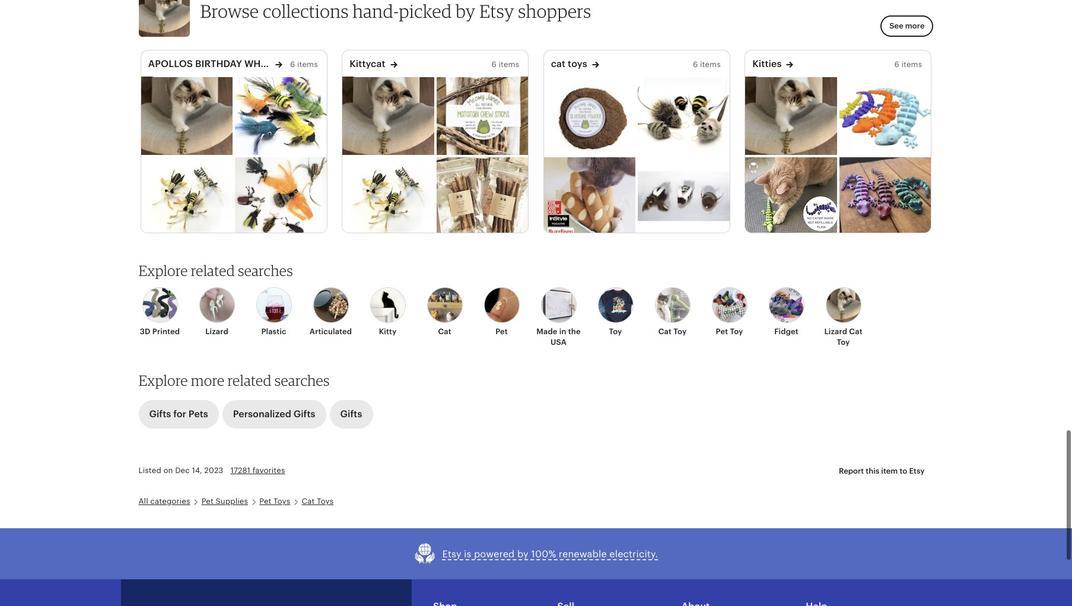 Task type: describe. For each thing, give the bounding box(es) containing it.
cat toys
[[551, 58, 588, 69]]

etsy is powered by 100% renewable electricity. button
[[414, 543, 659, 565]]

supplies
[[216, 497, 248, 506]]

report this item to etsy button
[[831, 461, 934, 482]]

toys
[[568, 58, 588, 69]]

critter packs: "birds of a feather" - 6 great toys  great way to try toys image
[[235, 77, 327, 155]]

report
[[840, 467, 865, 476]]

apollos
[[148, 58, 193, 69]]

cat link
[[420, 287, 470, 337]]

articulated link
[[306, 287, 356, 337]]

on
[[164, 466, 173, 475]]

is
[[464, 548, 472, 560]]

pet supplies link
[[202, 497, 248, 506]]

1 vertical spatial searches
[[275, 372, 330, 389]]

gifts for pets
[[149, 408, 208, 420]]

3d printed
[[140, 327, 180, 336]]

explore related searches region
[[132, 262, 941, 369]]

6 for apollos birthday when he gets a cat!!!!
[[290, 60, 295, 69]]

by
[[518, 548, 529, 560]]

lizard cat toy link
[[819, 287, 869, 348]]

pets
[[189, 408, 208, 420]]

pet for pet toys
[[260, 497, 272, 506]]

critter packs: "mice-bees" - 6 great toys  great way to try toys image
[[638, 77, 730, 155]]

the
[[569, 327, 581, 336]]

see
[[890, 21, 904, 30]]

cat toy
[[659, 327, 687, 336]]

6 for cat toys
[[694, 60, 698, 69]]

pet toys
[[260, 497, 290, 506]]

related inside region
[[191, 262, 235, 279]]

lizard for lizard
[[206, 327, 228, 336]]

this
[[866, 467, 880, 476]]

personalized gifts
[[233, 408, 316, 420]]

a
[[318, 58, 325, 69]]

kitties
[[753, 58, 782, 69]]

toy link
[[591, 287, 641, 337]]

explore more related searches
[[139, 372, 330, 389]]

for
[[173, 408, 186, 420]]

he
[[276, 58, 289, 69]]

favorites
[[253, 466, 285, 475]]

cat
[[551, 58, 566, 69]]

explore related searches
[[139, 262, 293, 279]]

listed
[[139, 466, 161, 475]]

fidget link
[[762, 287, 812, 337]]

pet for pet supplies
[[202, 497, 214, 506]]

items for cat toys
[[701, 60, 721, 69]]

plastic
[[262, 327, 287, 336]]

personalized gifts link
[[223, 400, 326, 429]]

to
[[900, 467, 908, 476]]

printed
[[152, 327, 180, 336]]

explore for explore related searches
[[139, 262, 188, 279]]

items for apollos birthday when he gets a cat!!!!
[[297, 60, 318, 69]]

pet for pet toy
[[716, 327, 729, 336]]

explore for explore more related searches
[[139, 372, 188, 389]]

6 items for cat toys
[[694, 60, 721, 69]]

kittycat
[[350, 58, 386, 69]]

cat toys link
[[302, 497, 334, 506]]

made in the usa link
[[534, 287, 584, 348]]

listed on dec 14, 2023
[[139, 466, 224, 475]]

plastic link
[[249, 287, 299, 337]]

17281 favorites link
[[231, 466, 285, 475]]

personalized
[[233, 408, 291, 420]]

cat inside the lizard cat toy
[[850, 327, 863, 336]]

more for explore
[[191, 372, 225, 389]]

6 items for apollos birthday when he gets a cat!!!!
[[290, 60, 318, 69]]

kitty lizard articulated cat toy image for kitties
[[746, 77, 838, 155]]

kitty lizard articulated cat toy image for apollos birthday when he gets a cat!!!!
[[141, 77, 233, 155]]

pet toy link
[[705, 287, 755, 337]]

gifts link
[[330, 400, 373, 429]]

searches inside region
[[238, 262, 293, 279]]

made
[[537, 327, 558, 336]]

etsy is powered by 100% renewable electricity.
[[443, 548, 659, 560]]

kitty link
[[363, 287, 413, 337]]



Task type: locate. For each thing, give the bounding box(es) containing it.
0 horizontal spatial etsy
[[443, 548, 462, 560]]

cat toys
[[302, 497, 334, 506]]

6 items left a
[[290, 60, 318, 69]]

6 up critter packs: "mice-bees" - 6 great toys  great way to try toys image
[[694, 60, 698, 69]]

17281
[[231, 466, 251, 475]]

0 vertical spatial related
[[191, 262, 235, 279]]

3 6 from the left
[[694, 60, 698, 69]]

1 horizontal spatial etsy
[[910, 467, 925, 476]]

toy inside the lizard cat toy
[[837, 338, 851, 347]]

2 lizard from the left
[[825, 327, 848, 336]]

1 horizontal spatial kitty lizard articulated cat toy image
[[343, 77, 434, 155]]

1 6 from the left
[[290, 60, 295, 69]]

items down see more link
[[902, 60, 923, 69]]

cat for cat toys
[[302, 497, 315, 506]]

made in the usa
[[537, 327, 581, 347]]

0 horizontal spatial gifts
[[149, 408, 171, 420]]

toys down 'favorites'
[[274, 497, 290, 506]]

cat
[[438, 327, 452, 336], [659, 327, 672, 336], [850, 327, 863, 336], [302, 497, 315, 506]]

etsy right to
[[910, 467, 925, 476]]

gifts for pets link
[[139, 400, 219, 429]]

pet supplies
[[202, 497, 248, 506]]

categories
[[150, 497, 190, 506]]

3 gifts from the left
[[341, 408, 362, 420]]

0 horizontal spatial kitty lizard articulated cat toy image
[[141, 77, 233, 155]]

2 kitty lizard articulated cat toy image from the left
[[343, 77, 434, 155]]

0 vertical spatial etsy
[[910, 467, 925, 476]]

6 items down see more link
[[895, 60, 923, 69]]

related up personalized
[[228, 372, 272, 389]]

grasshopper 3pk or 8pk - cat toy -by litterboy pets image
[[141, 157, 233, 235], [343, 157, 434, 235]]

4 6 from the left
[[895, 60, 900, 69]]

etsy left is
[[443, 548, 462, 560]]

gets
[[291, 58, 316, 69]]

lizard cat toy
[[825, 327, 863, 347]]

silvervine powder for cats - all natural catnip alternative | cat toy cat treat image
[[544, 77, 636, 155]]

toy
[[609, 327, 623, 336], [674, 327, 687, 336], [731, 327, 744, 336], [837, 338, 851, 347]]

0 vertical spatial more
[[906, 21, 925, 30]]

kitty lizard articulated cat toy image
[[141, 77, 233, 155], [343, 77, 434, 155], [746, 77, 838, 155]]

gifts for gifts for pets
[[149, 408, 171, 420]]

3 items from the left
[[701, 60, 721, 69]]

cat for cat
[[438, 327, 452, 336]]

searches up 'plastic' link
[[238, 262, 293, 279]]

2 6 items from the left
[[492, 60, 520, 69]]

3 6 items from the left
[[694, 60, 721, 69]]

2023
[[204, 466, 224, 475]]

searches up personalized gifts
[[275, 372, 330, 389]]

2 6 from the left
[[492, 60, 497, 69]]

1 lizard from the left
[[206, 327, 228, 336]]

toys
[[274, 497, 290, 506], [317, 497, 334, 506]]

more right see on the right top of page
[[906, 21, 925, 30]]

6 items
[[290, 60, 318, 69], [492, 60, 520, 69], [694, 60, 721, 69], [895, 60, 923, 69]]

usa
[[551, 338, 567, 347]]

1 vertical spatial explore
[[139, 372, 188, 389]]

explore
[[139, 262, 188, 279], [139, 372, 188, 389]]

grasshopper 3pk or 8pk - cat toy -by litterboy pets image for apollos birthday when he gets a cat!!!!
[[141, 157, 233, 235]]

report this item to etsy
[[840, 467, 925, 476]]

1 kitty lizard articulated cat toy image from the left
[[141, 77, 233, 155]]

more for see
[[906, 21, 925, 30]]

pet for pet
[[496, 327, 508, 336]]

3 kitty lizard articulated cat toy image from the left
[[746, 77, 838, 155]]

pet left made
[[496, 327, 508, 336]]

searches
[[238, 262, 293, 279], [275, 372, 330, 389]]

6 down see on the right top of page
[[895, 60, 900, 69]]

explore inside the 'explore related searches' region
[[139, 262, 188, 279]]

dec
[[175, 466, 190, 475]]

3d
[[140, 327, 151, 336]]

pet toy
[[716, 327, 744, 336]]

0 horizontal spatial lizard
[[206, 327, 228, 336]]

1 vertical spatial etsy
[[443, 548, 462, 560]]

1 vertical spatial related
[[228, 372, 272, 389]]

1 toys from the left
[[274, 497, 290, 506]]

etsy
[[910, 467, 925, 476], [443, 548, 462, 560]]

6 items for kittycat
[[492, 60, 520, 69]]

lizard for lizard cat toy
[[825, 327, 848, 336]]

pet
[[496, 327, 508, 336], [716, 327, 729, 336], [202, 497, 214, 506], [260, 497, 272, 506]]

pet link
[[477, 287, 527, 337]]

0 horizontal spatial grasshopper 3pk or 8pk - cat toy -by litterboy pets image
[[141, 157, 233, 235]]

kitty lizard articulated cat toy image for kittycat
[[343, 77, 434, 155]]

1 horizontal spatial more
[[906, 21, 925, 30]]

2 explore from the top
[[139, 372, 188, 389]]

matatabi cat chew sticks - all natural catnip alternative | silvervine cat toys | a unique cat treat and gift for cat lovers image
[[437, 77, 529, 155]]

items left cat
[[499, 60, 520, 69]]

1 vertical spatial more
[[191, 372, 225, 389]]

2 horizontal spatial gifts
[[341, 408, 362, 420]]

all categories
[[139, 497, 190, 506]]

lizard right printed
[[206, 327, 228, 336]]

0 vertical spatial explore
[[139, 262, 188, 279]]

etsy inside button
[[910, 467, 925, 476]]

2 items from the left
[[499, 60, 520, 69]]

1 6 items from the left
[[290, 60, 318, 69]]

all
[[139, 497, 148, 506]]

1 items from the left
[[297, 60, 318, 69]]

cat toy buffalo deer bees and bumble bees - mouse like teaser wand / pole attachment / refill image
[[638, 157, 730, 235]]

0 vertical spatial searches
[[238, 262, 293, 279]]

see more link
[[881, 15, 934, 37]]

related up lizard link
[[191, 262, 235, 279]]

explore up gifts for pets
[[139, 372, 188, 389]]

more
[[906, 21, 925, 30], [191, 372, 225, 389]]

explore up 3d printed link
[[139, 262, 188, 279]]

6
[[290, 60, 295, 69], [492, 60, 497, 69], [694, 60, 698, 69], [895, 60, 900, 69]]

electricity.
[[610, 548, 659, 560]]

powered
[[474, 548, 515, 560]]

renewable
[[559, 548, 607, 560]]

0 horizontal spatial more
[[191, 372, 225, 389]]

4 6 items from the left
[[895, 60, 923, 69]]

17281 favorites
[[231, 466, 285, 475]]

2 grasshopper 3pk or 8pk - cat toy -by litterboy pets image from the left
[[343, 157, 434, 235]]

toys for cat toys
[[317, 497, 334, 506]]

0 horizontal spatial toys
[[274, 497, 290, 506]]

6 up the matatabi cat chew sticks - all natural catnip alternative | silvervine cat toys | a unique cat treat and gift for cat lovers image
[[492, 60, 497, 69]]

lizard link
[[192, 287, 242, 337]]

lizard right the fidget
[[825, 327, 848, 336]]

kitty lizard articulated cat toy image down apollos
[[141, 77, 233, 155]]

3d printed articulated flexi lizard, animal toy, gecko lizard, fidget toy, multiple sizes small-medium-large-x-large image
[[840, 77, 932, 155]]

pet toys link
[[260, 497, 290, 506]]

cat for cat toy
[[659, 327, 672, 336]]

1 horizontal spatial toys
[[317, 497, 334, 506]]

2 horizontal spatial kitty lizard articulated cat toy image
[[746, 77, 838, 155]]

item
[[882, 467, 899, 476]]

kitty lizard articulated cat toy image down kitties
[[746, 77, 838, 155]]

cat!!!!
[[327, 58, 358, 69]]

lizard inside the lizard cat toy
[[825, 327, 848, 336]]

1 horizontal spatial grasshopper 3pk or 8pk - cat toy -by litterboy pets image
[[343, 157, 434, 235]]

apollos birthday when he gets a cat!!!!
[[148, 58, 358, 69]]

natural silvervine matatabi chew sticks (set of 5 sticks) cat nip treats for cat gifts for cat lover gifts christmas catnip cat toy gifts image
[[437, 157, 529, 235]]

2 gifts from the left
[[294, 408, 316, 420]]

3d printed link
[[135, 287, 185, 337]]

pet left supplies
[[202, 497, 214, 506]]

6 right he
[[290, 60, 295, 69]]

1 grasshopper 3pk or 8pk - cat toy -by litterboy pets image from the left
[[141, 157, 233, 235]]

birthday
[[195, 58, 242, 69]]

articulated
[[310, 327, 352, 336]]

items left kitties
[[701, 60, 721, 69]]

toys for pet toys
[[274, 497, 290, 506]]

cat toys baguette catnip cat toys birthday cat gifts cat toys cat gifts for cat lover gifts cat toy cat toy crazy cat lady gifts cat treats image
[[544, 157, 636, 235]]

toys right pet toys
[[317, 497, 334, 506]]

more up pets
[[191, 372, 225, 389]]

100%
[[532, 548, 557, 560]]

items for kitties
[[902, 60, 923, 69]]

6 items for kitties
[[895, 60, 923, 69]]

kitty
[[379, 327, 397, 336]]

fidget
[[775, 327, 799, 336]]

6 items left cat
[[492, 60, 520, 69]]

kitty lizard articulated cat toy image down kittycat
[[343, 77, 434, 155]]

gifts
[[149, 408, 171, 420], [294, 408, 316, 420], [341, 408, 362, 420]]

items
[[297, 60, 318, 69], [499, 60, 520, 69], [701, 60, 721, 69], [902, 60, 923, 69]]

pet right cat toy
[[716, 327, 729, 336]]

6 for kittycat
[[492, 60, 497, 69]]

1 horizontal spatial lizard
[[825, 327, 848, 336]]

items left a
[[297, 60, 318, 69]]

1 gifts from the left
[[149, 408, 171, 420]]

etsy inside button
[[443, 548, 462, 560]]

14,
[[192, 466, 202, 475]]

2 toys from the left
[[317, 497, 334, 506]]

1 horizontal spatial gifts
[[294, 408, 316, 420]]

6 for kitties
[[895, 60, 900, 69]]

pet down 'favorites'
[[260, 497, 272, 506]]

lizard cat toy plain //no catnip inside//not refillable// articulated and interactive toy image
[[746, 157, 838, 235]]

4 items from the left
[[902, 60, 923, 69]]

grasshopper 3pk or 8pk - cat toy -by litterboy pets image for kittycat
[[343, 157, 434, 235]]

1 explore from the top
[[139, 262, 188, 279]]

6 items up critter packs: "mice-bees" - 6 great toys  great way to try toys image
[[694, 60, 721, 69]]

gifts for gifts link
[[341, 408, 362, 420]]

all categories link
[[139, 497, 190, 506]]

related
[[191, 262, 235, 279], [228, 372, 272, 389]]

when
[[245, 58, 274, 69]]

critter packs: "bugs" - 6 great toys  great way to try toys image
[[235, 157, 327, 235]]

gifts inside 'link'
[[294, 408, 316, 420]]

items for kittycat
[[499, 60, 520, 69]]

see more
[[890, 21, 925, 30]]

in
[[560, 327, 567, 336]]

cat toy link
[[648, 287, 698, 337]]

fidget toy | 3d printed articulated lizard | multi-colored gecko image
[[840, 157, 932, 235]]



Task type: vqa. For each thing, say whether or not it's contained in the screenshot.
Explore to the bottom
yes



